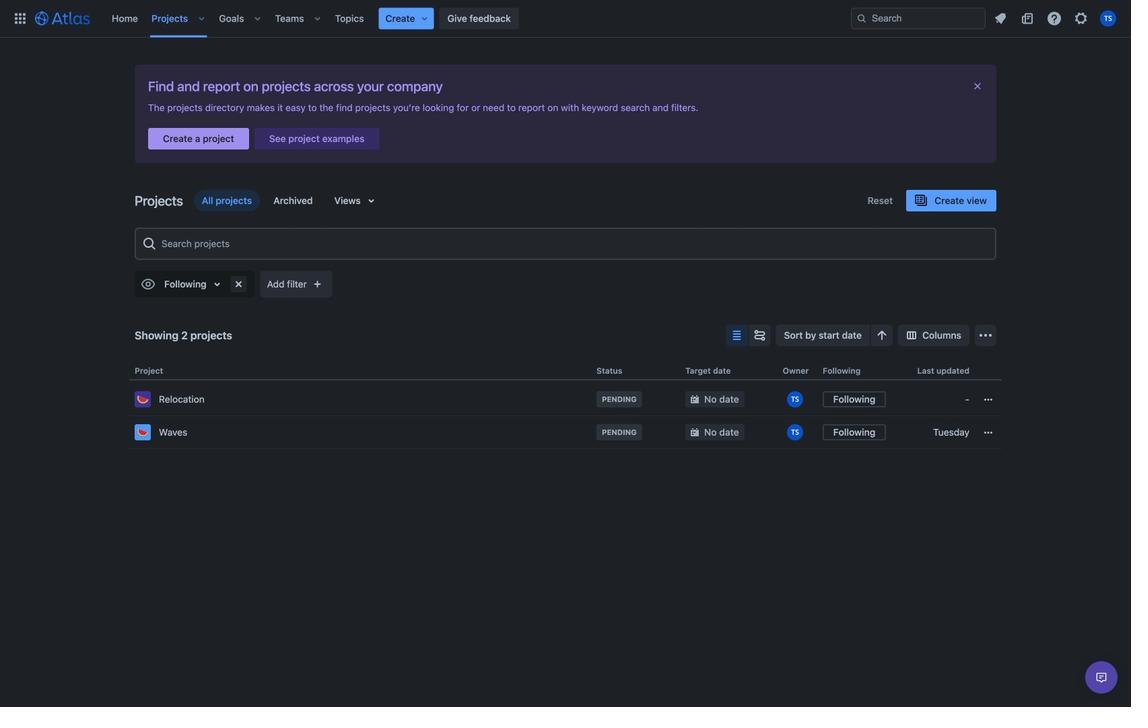 Task type: vqa. For each thing, say whether or not it's contained in the screenshot.
Display As List Icon
yes



Task type: locate. For each thing, give the bounding box(es) containing it.
display as list image
[[729, 327, 745, 344]]

switch to... image
[[12, 10, 28, 27]]

search image
[[857, 13, 868, 24]]

None search field
[[852, 8, 986, 29]]

reverse sort order image
[[874, 327, 891, 344]]

banner
[[0, 0, 1132, 38]]

close banner image
[[973, 81, 984, 92]]



Task type: describe. For each thing, give the bounding box(es) containing it.
open intercom messenger image
[[1094, 670, 1110, 686]]

more options image
[[978, 327, 994, 344]]

help image
[[1047, 10, 1063, 27]]

Search field
[[852, 8, 986, 29]]

Search projects field
[[158, 232, 990, 256]]

search projects image
[[141, 236, 158, 252]]

settings image
[[1074, 10, 1090, 27]]

following image
[[140, 276, 156, 292]]

display as timeline image
[[752, 327, 768, 344]]

top element
[[8, 0, 852, 37]]

account image
[[1101, 10, 1117, 27]]

notifications image
[[993, 10, 1009, 27]]



